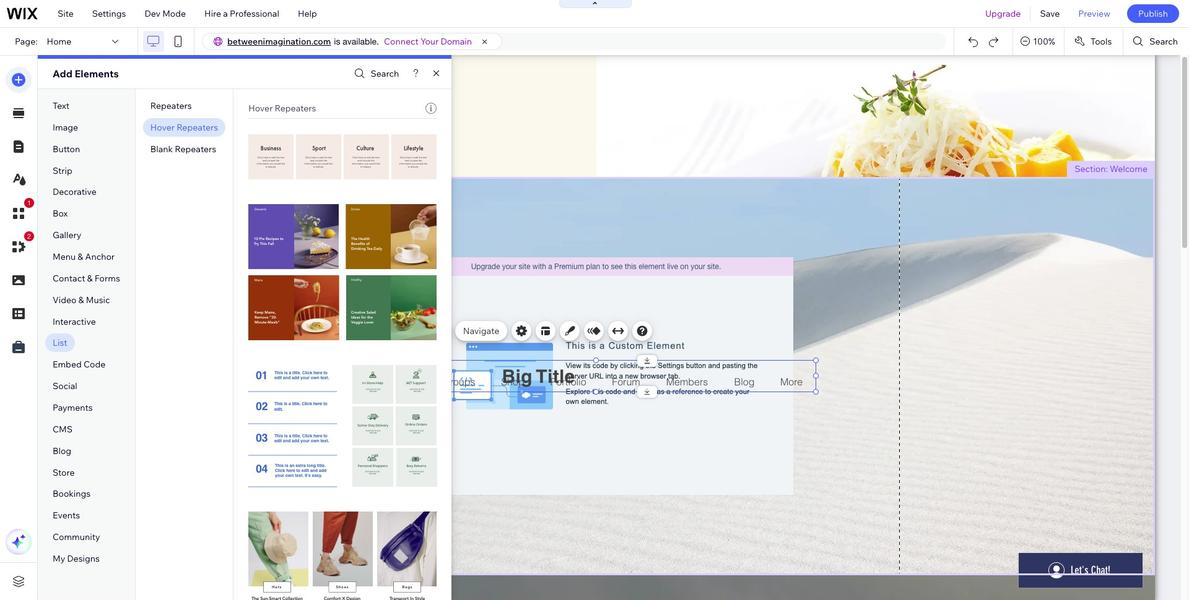 Task type: vqa. For each thing, say whether or not it's contained in the screenshot.
Dev
yes



Task type: describe. For each thing, give the bounding box(es) containing it.
menu for horizontal menu
[[417, 351, 437, 360]]

is available. connect your domain
[[334, 36, 472, 47]]

available.
[[343, 37, 379, 46]]

store
[[53, 467, 75, 479]]

strip
[[53, 165, 72, 176]]

betweenimagination.com
[[227, 36, 331, 47]]

contact
[[53, 273, 85, 284]]

home
[[47, 36, 71, 47]]

add
[[53, 68, 72, 80]]

elements
[[75, 68, 119, 80]]

video & music
[[53, 295, 110, 306]]

designs
[[67, 554, 100, 565]]

1 vertical spatial search
[[371, 68, 399, 79]]

0 vertical spatial search
[[1150, 36, 1178, 47]]

blank
[[150, 144, 173, 155]]

1 vertical spatial hover
[[150, 122, 175, 133]]

horizontal
[[380, 351, 416, 360]]

text
[[53, 100, 69, 111]]

section:
[[1075, 164, 1108, 175]]

1 horizontal spatial hover
[[248, 103, 273, 114]]

domain
[[441, 36, 472, 47]]

publish button
[[1127, 4, 1179, 23]]

professional
[[230, 8, 279, 19]]

100% button
[[1013, 28, 1064, 55]]

site
[[58, 8, 74, 19]]

gallery
[[53, 230, 81, 241]]

help
[[298, 8, 317, 19]]

events
[[53, 511, 80, 522]]

menu & anchor
[[53, 251, 115, 263]]

dev mode
[[145, 8, 186, 19]]

horizontal menu
[[380, 351, 437, 360]]

anchor
[[85, 251, 115, 263]]

community
[[53, 532, 100, 543]]

publish
[[1138, 8, 1168, 19]]

save button
[[1031, 0, 1069, 27]]

hire
[[204, 8, 221, 19]]

& for video
[[78, 295, 84, 306]]

welcome
[[1110, 164, 1148, 175]]

& for contact
[[87, 273, 93, 284]]

0 horizontal spatial hover repeaters
[[150, 122, 218, 133]]

add elements
[[53, 68, 119, 80]]

hire a professional
[[204, 8, 279, 19]]



Task type: locate. For each thing, give the bounding box(es) containing it.
search
[[1150, 36, 1178, 47], [371, 68, 399, 79]]

upgrade
[[985, 8, 1021, 19]]

search down publish button
[[1150, 36, 1178, 47]]

save
[[1040, 8, 1060, 19]]

your
[[420, 36, 439, 47]]

0 horizontal spatial search
[[371, 68, 399, 79]]

image
[[53, 122, 78, 133]]

interactive
[[53, 316, 96, 327]]

2 vertical spatial &
[[78, 295, 84, 306]]

1 vertical spatial search button
[[351, 65, 399, 83]]

2 button
[[6, 232, 34, 260]]

1 vertical spatial hover repeaters
[[150, 122, 218, 133]]

2 vertical spatial menu
[[417, 351, 437, 360]]

preview button
[[1069, 0, 1120, 27]]

is
[[334, 37, 340, 46]]

manage menu
[[385, 326, 443, 337]]

preview
[[1078, 8, 1110, 19]]

& right video
[[78, 295, 84, 306]]

& left forms
[[87, 273, 93, 284]]

hover
[[248, 103, 273, 114], [150, 122, 175, 133]]

settings
[[92, 8, 126, 19]]

0 horizontal spatial search button
[[351, 65, 399, 83]]

blog
[[53, 446, 71, 457]]

0 vertical spatial &
[[78, 251, 83, 263]]

my designs
[[53, 554, 100, 565]]

search button down "publish"
[[1124, 28, 1189, 55]]

& left anchor
[[78, 251, 83, 263]]

search button
[[1124, 28, 1189, 55], [351, 65, 399, 83]]

embed code
[[53, 359, 105, 371]]

&
[[78, 251, 83, 263], [87, 273, 93, 284], [78, 295, 84, 306]]

button
[[53, 144, 80, 155]]

menu
[[53, 251, 76, 263], [420, 326, 443, 337], [417, 351, 437, 360]]

box
[[53, 208, 68, 219]]

decorative
[[53, 187, 97, 198]]

1 horizontal spatial hover repeaters
[[248, 103, 316, 114]]

hover repeaters
[[248, 103, 316, 114], [150, 122, 218, 133]]

cms
[[53, 424, 72, 435]]

1 vertical spatial &
[[87, 273, 93, 284]]

0 vertical spatial hover
[[248, 103, 273, 114]]

manage
[[385, 326, 418, 337]]

tools button
[[1065, 28, 1123, 55]]

social
[[53, 381, 77, 392]]

mode
[[162, 8, 186, 19]]

dev
[[145, 8, 160, 19]]

100%
[[1033, 36, 1055, 47]]

& for menu
[[78, 251, 83, 263]]

music
[[86, 295, 110, 306]]

my
[[53, 554, 65, 565]]

a
[[223, 8, 228, 19]]

search down connect
[[371, 68, 399, 79]]

contact & forms
[[53, 273, 120, 284]]

0 vertical spatial search button
[[1124, 28, 1189, 55]]

1 horizontal spatial search button
[[1124, 28, 1189, 55]]

connect
[[384, 36, 419, 47]]

0 horizontal spatial hover
[[150, 122, 175, 133]]

0 vertical spatial hover repeaters
[[248, 103, 316, 114]]

1 button
[[6, 198, 34, 227]]

payments
[[53, 403, 93, 414]]

list
[[53, 338, 67, 349]]

video
[[53, 295, 76, 306]]

menu down manage menu
[[417, 351, 437, 360]]

blank repeaters
[[150, 144, 216, 155]]

1 horizontal spatial search
[[1150, 36, 1178, 47]]

embed
[[53, 359, 82, 371]]

code
[[84, 359, 105, 371]]

menu for manage menu
[[420, 326, 443, 337]]

1 vertical spatial menu
[[420, 326, 443, 337]]

0 vertical spatial menu
[[53, 251, 76, 263]]

bookings
[[53, 489, 91, 500]]

2
[[27, 233, 31, 240]]

tools
[[1091, 36, 1112, 47]]

section: welcome
[[1075, 164, 1148, 175]]

forms
[[95, 273, 120, 284]]

menu right manage
[[420, 326, 443, 337]]

menu down gallery
[[53, 251, 76, 263]]

search button down available.
[[351, 65, 399, 83]]

repeaters
[[150, 100, 192, 111], [275, 103, 316, 114], [177, 122, 218, 133], [175, 144, 216, 155]]

navigate
[[463, 326, 499, 337]]

1
[[27, 199, 31, 207]]



